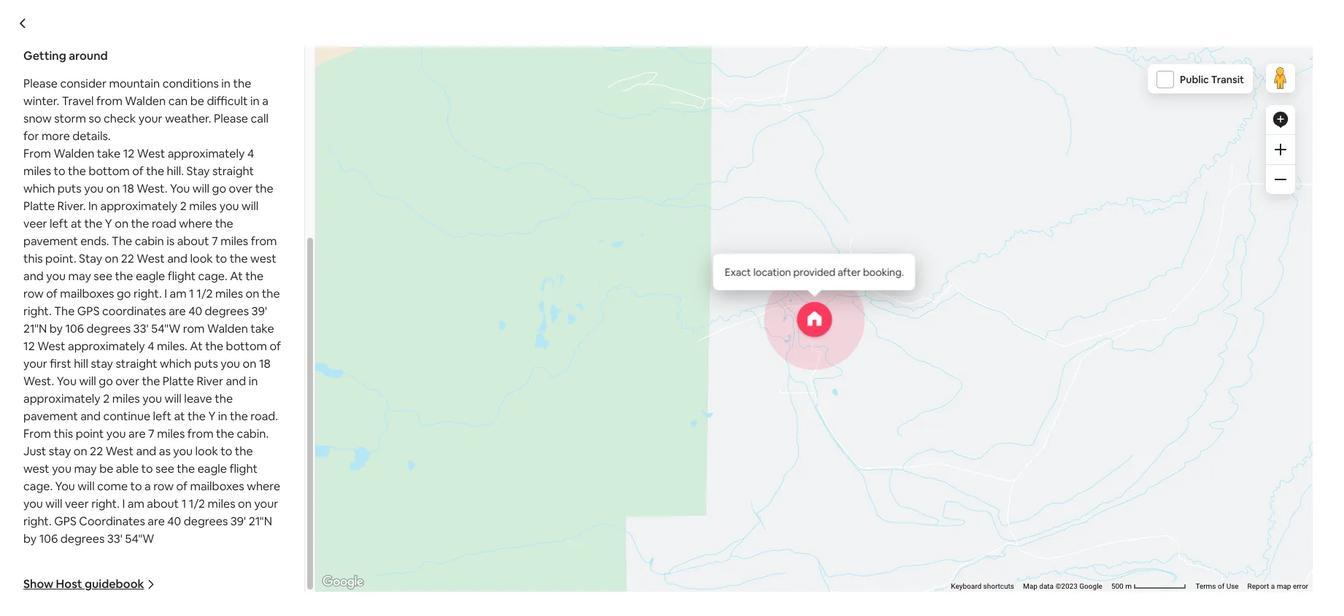 Task type: describe. For each thing, give the bounding box(es) containing it.
drag pegman onto the map to open street view image
[[1267, 64, 1296, 93]]

check
[[104, 111, 136, 126]]

map data ©2023 google
[[1023, 583, 1103, 591]]

zoom in image
[[1275, 144, 1287, 155]]

0 horizontal spatial 4
[[148, 339, 154, 354]]

0 horizontal spatial stay
[[79, 251, 102, 266]]

1 horizontal spatial 1
[[189, 286, 194, 302]]

where you'll be dialog
[[0, 0, 1337, 615]]

guidebook
[[85, 577, 144, 592]]

599 reviews button
[[295, 105, 352, 120]]

experienced,
[[373, 585, 435, 598]]

approximately down first
[[23, 391, 101, 407]]

1 horizontal spatial eli
[[464, 484, 481, 504]]

1 vertical spatial i
[[122, 496, 125, 512]]

are up rom
[[169, 304, 186, 319]]

1 horizontal spatial stay
[[91, 356, 113, 372]]

m
[[1126, 583, 1132, 591]]

0 horizontal spatial puts
[[58, 181, 82, 196]]

west up able
[[106, 444, 134, 459]]

west down weather.
[[137, 146, 165, 161]]

0 horizontal spatial 21"n
[[23, 321, 47, 337]]

1 vertical spatial y
[[208, 409, 216, 424]]

your stay location, map pin image
[[797, 302, 832, 337]]

1 vertical spatial puts
[[194, 356, 218, 372]]

0 vertical spatial from
[[96, 93, 123, 109]]

1 vertical spatial 599
[[997, 509, 1015, 522]]

deb, inside deb, eli and pat is a superhost superhosts are experienced, highly rated hosts.
[[301, 566, 327, 582]]

1 horizontal spatial stay
[[187, 164, 210, 179]]

1 vertical spatial mailboxes
[[190, 479, 244, 494]]

around
[[69, 48, 108, 64]]

1 horizontal spatial 4
[[247, 146, 254, 161]]

are inside deb, eli and pat is a superhost superhosts are experienced, highly rated hosts.
[[356, 585, 371, 598]]

1 horizontal spatial platte
[[163, 374, 194, 389]]

approximately up road
[[100, 199, 178, 214]]

eli inside deb, eli and pat is a superhost superhosts are experienced, highly rated hosts.
[[329, 566, 341, 582]]

host
[[56, 577, 82, 592]]

travel
[[62, 93, 94, 109]]

katie, lauren, leslie and troy, picture by troy image
[[669, 139, 867, 300]]

1 vertical spatial flight
[[230, 461, 258, 477]]

1 vertical spatial 12
[[23, 339, 35, 354]]

0 vertical spatial the
[[112, 234, 132, 249]]

0 horizontal spatial walden
[[54, 146, 94, 161]]

difficult
[[207, 93, 248, 109]]

1 vertical spatial 1
[[182, 496, 186, 512]]

terms
[[1196, 583, 1217, 591]]

0 vertical spatial go
[[212, 181, 226, 196]]

weather.
[[165, 111, 211, 126]]

google
[[1080, 583, 1103, 591]]

save button
[[1026, 101, 1078, 126]]

1 horizontal spatial 21"n
[[249, 514, 272, 529]]

total
[[817, 524, 841, 537]]

and
[[344, 566, 367, 582]]

rated
[[467, 585, 492, 598]]

report a map error
[[1248, 583, 1309, 591]]

in up road.
[[249, 374, 258, 389]]

entire
[[254, 484, 298, 504]]

moose haven cabin @ 22 west image 3 image
[[669, 306, 867, 461]]

total before taxes
[[817, 524, 902, 537]]

a right come
[[145, 479, 151, 494]]

5
[[254, 509, 260, 524]]

deb, eli and pat is a superhost superhosts are experienced, highly rated hosts.
[[301, 566, 524, 598]]

right. up coordinates in the left of the page
[[134, 286, 162, 302]]

moose haven cabin @ 22 west image 5 image
[[873, 306, 1072, 461]]

keyboard shortcuts button
[[951, 582, 1015, 592]]

miles.
[[157, 339, 187, 354]]

1 horizontal spatial i
[[164, 286, 167, 302]]

0 horizontal spatial row
[[23, 286, 44, 302]]

all
[[996, 425, 1006, 438]]

1 horizontal spatial from
[[187, 426, 214, 442]]

river.
[[57, 199, 86, 214]]

hosted
[[347, 484, 400, 504]]

show host guidebook
[[23, 577, 144, 592]]

west down road
[[137, 251, 165, 266]]

is inside deb, eli and pat is a superhost superhosts are experienced, highly rated hosts.
[[389, 566, 398, 582]]

1 vertical spatial 4.95
[[969, 509, 989, 522]]

0 vertical spatial please
[[23, 76, 58, 91]]

1 horizontal spatial over
[[229, 181, 253, 196]]

1 horizontal spatial straight
[[212, 164, 254, 179]]

in up call
[[250, 93, 260, 109]]

0 horizontal spatial am
[[128, 496, 144, 512]]

1 vertical spatial look
[[195, 444, 218, 459]]

1 vertical spatial west
[[23, 461, 49, 477]]

0 vertical spatial about
[[177, 234, 209, 249]]

states
[[568, 106, 598, 119]]

1 horizontal spatial 18
[[259, 356, 271, 372]]

just
[[23, 444, 46, 459]]

in down river at the bottom left of page
[[218, 409, 227, 424]]

are down continue
[[129, 426, 146, 442]]

superhost
[[409, 566, 466, 582]]

cabin.
[[237, 426, 269, 442]]

1 vertical spatial where
[[247, 479, 280, 494]]

storm
[[54, 111, 86, 126]]

0 vertical spatial you
[[170, 181, 190, 196]]

first
[[50, 356, 71, 372]]

0 horizontal spatial straight
[[116, 356, 157, 372]]

0 vertical spatial 18
[[123, 181, 134, 196]]

1 vertical spatial by
[[403, 484, 422, 504]]

1 horizontal spatial 40
[[188, 304, 202, 319]]

so
[[89, 111, 101, 126]]

0 vertical spatial this
[[23, 251, 43, 266]]

1 horizontal spatial left
[[153, 409, 172, 424]]

taxes
[[877, 524, 902, 537]]

1 vertical spatial veer
[[65, 496, 89, 512]]

1 horizontal spatial go
[[117, 286, 131, 302]]

walden, colorado, united states
[[442, 106, 598, 119]]

0 vertical spatial ·
[[290, 106, 292, 119]]

1 horizontal spatial bottom
[[226, 339, 267, 354]]

rom
[[183, 321, 205, 337]]

1 vertical spatial you
[[57, 374, 77, 389]]

0 horizontal spatial where
[[179, 216, 213, 231]]

1 vertical spatial the
[[54, 304, 75, 319]]

2 vertical spatial 2
[[307, 509, 313, 524]]

point.
[[45, 251, 76, 266]]

terms of use link
[[1196, 583, 1239, 591]]

0 vertical spatial your
[[139, 111, 163, 126]]

save
[[1049, 107, 1072, 120]]

1 vertical spatial 40
[[167, 514, 181, 529]]

1 horizontal spatial 106
[[65, 321, 84, 337]]

2 vertical spatial 22
[[90, 444, 103, 459]]

0 horizontal spatial at
[[71, 216, 82, 231]]

google map
showing 0 points of interest. region
[[241, 0, 1337, 615]]

snow
[[23, 111, 52, 126]]

a left map
[[1272, 583, 1275, 591]]

1 vertical spatial eagle
[[198, 461, 227, 477]]

0 vertical spatial which
[[23, 181, 55, 196]]

keyboard
[[951, 583, 982, 591]]

ends.
[[80, 234, 109, 249]]

1 from from the top
[[23, 146, 51, 161]]

degrees left 5
[[184, 514, 228, 529]]

right. up coordinates
[[91, 496, 120, 512]]

show all photos
[[967, 425, 1042, 438]]

1 horizontal spatial 12
[[123, 146, 135, 161]]

coordinates
[[79, 514, 145, 529]]

0 horizontal spatial flight
[[168, 269, 196, 284]]

0 vertical spatial left
[[50, 216, 68, 231]]

able
[[116, 461, 139, 477]]

moose haven image
[[254, 139, 663, 461]]

1 vertical spatial be
[[99, 461, 113, 477]]

0 vertical spatial y
[[105, 216, 112, 231]]

0 vertical spatial 4.95
[[267, 106, 288, 119]]

coordinates
[[102, 304, 166, 319]]

0 vertical spatial am
[[170, 286, 187, 302]]

use
[[1227, 583, 1239, 591]]

1 horizontal spatial 7
[[212, 234, 218, 249]]

0 vertical spatial reviews
[[315, 106, 352, 119]]

degrees down coordinates in the left of the page
[[87, 321, 131, 337]]

getting around
[[23, 48, 108, 64]]

0 vertical spatial cage.
[[198, 269, 228, 284]]

walden, colorado, united states button
[[442, 104, 598, 121]]

@
[[434, 74, 453, 99]]

come
[[97, 479, 128, 494]]

500 m
[[1112, 583, 1134, 591]]

1 vertical spatial your
[[23, 356, 47, 372]]

google image
[[319, 573, 367, 592]]

hill
[[74, 356, 88, 372]]

approximately up hill
[[68, 339, 145, 354]]

1 horizontal spatial reviews
[[1017, 509, 1053, 522]]

call
[[251, 111, 269, 126]]

river
[[197, 374, 223, 389]]

1 vertical spatial please
[[214, 111, 248, 126]]

point
[[76, 426, 104, 442]]

2 vertical spatial you
[[55, 479, 75, 494]]

1 vertical spatial cabin
[[302, 484, 343, 504]]

consider
[[60, 76, 107, 91]]

2 horizontal spatial your
[[254, 496, 278, 512]]

terms of use
[[1196, 583, 1239, 591]]

0 horizontal spatial 33'
[[107, 531, 123, 547]]

public transit
[[1180, 73, 1245, 86]]

united
[[533, 106, 565, 119]]

approximately up hill.
[[168, 146, 245, 161]]

show all photos button
[[938, 419, 1054, 444]]

1 horizontal spatial walden
[[125, 93, 166, 109]]

cabin
[[378, 74, 430, 99]]

1 vertical spatial 1/2
[[189, 496, 205, 512]]

1 vertical spatial 7
[[148, 426, 155, 442]]

hill.
[[167, 164, 184, 179]]

1 horizontal spatial ·
[[992, 509, 994, 522]]

2 horizontal spatial 22
[[457, 74, 479, 99]]

moose haven cabin @ 22 west image 4 image
[[873, 139, 1072, 300]]

details.
[[72, 128, 111, 144]]

right. up first
[[23, 304, 52, 319]]

error
[[1294, 583, 1309, 591]]



Task type: locate. For each thing, give the bounding box(es) containing it.
right.
[[134, 286, 162, 302], [23, 304, 52, 319], [91, 496, 120, 512], [23, 514, 52, 529]]

0 horizontal spatial take
[[97, 146, 121, 161]]

y down leave
[[208, 409, 216, 424]]

show host guidebook link
[[23, 577, 156, 592]]

22 down point
[[90, 444, 103, 459]]

4 down call
[[247, 146, 254, 161]]

bottom up road.
[[226, 339, 267, 354]]

1 horizontal spatial west.
[[137, 181, 168, 196]]

0 horizontal spatial ·
[[290, 106, 292, 119]]

0 vertical spatial west.
[[137, 181, 168, 196]]

1 horizontal spatial at
[[230, 269, 243, 284]]

1 horizontal spatial is
[[389, 566, 398, 582]]

12
[[123, 146, 135, 161], [23, 339, 35, 354]]

degrees up river at the bottom left of page
[[205, 304, 249, 319]]

your right check
[[139, 111, 163, 126]]

walden,
[[442, 106, 482, 119]]

guests
[[263, 509, 299, 524]]

before
[[843, 524, 875, 537]]

0 horizontal spatial 599
[[295, 106, 313, 119]]

of left hill.
[[132, 164, 144, 179]]

you
[[170, 181, 190, 196], [57, 374, 77, 389], [55, 479, 75, 494]]

you left come
[[55, 479, 75, 494]]

the
[[112, 234, 132, 249], [54, 304, 75, 319]]

4.95 up 12/8/2023
[[969, 509, 989, 522]]

0 vertical spatial 22
[[457, 74, 479, 99]]

eagle down leave
[[198, 461, 227, 477]]

flight down "cabin."
[[230, 461, 258, 477]]

1 horizontal spatial 4.95 · 599 reviews
[[969, 509, 1053, 522]]

show inside button
[[967, 425, 994, 438]]

4.95 · 599 reviews
[[267, 106, 352, 119], [969, 509, 1053, 522]]

look right as
[[195, 444, 218, 459]]

1 vertical spatial at
[[174, 409, 185, 424]]

0 vertical spatial platte
[[23, 199, 55, 214]]

haven
[[318, 74, 374, 99]]

hosts.
[[495, 585, 524, 598]]

y up ends.
[[105, 216, 112, 231]]

map
[[1023, 583, 1038, 591]]

0 horizontal spatial go
[[99, 374, 113, 389]]

1 vertical spatial platte
[[163, 374, 194, 389]]

2 pavement from the top
[[23, 409, 78, 424]]

platte left "river."
[[23, 199, 55, 214]]

0 vertical spatial puts
[[58, 181, 82, 196]]

as
[[159, 444, 171, 459]]

0 vertical spatial 33'
[[133, 321, 149, 337]]

puts
[[58, 181, 82, 196], [194, 356, 218, 372]]

of left use
[[1218, 583, 1225, 591]]

1 horizontal spatial mailboxes
[[190, 479, 244, 494]]

add a place to the map image
[[1272, 111, 1290, 128]]

0 horizontal spatial your
[[23, 356, 47, 372]]

a
[[262, 93, 269, 109], [145, 479, 151, 494], [400, 566, 407, 582], [1272, 583, 1275, 591]]

22 up coordinates in the left of the page
[[121, 251, 134, 266]]

a inside deb, eli and pat is a superhost superhosts are experienced, highly rated hosts.
[[400, 566, 407, 582]]

show inside where you'll be dialog
[[23, 577, 53, 592]]

1 vertical spatial 21"n
[[249, 514, 272, 529]]

0 vertical spatial look
[[190, 251, 213, 266]]

the down 'point.'
[[54, 304, 75, 319]]

look up rom
[[190, 251, 213, 266]]

show left host
[[23, 577, 53, 592]]

straight right hill.
[[212, 164, 254, 179]]

stay
[[187, 164, 210, 179], [79, 251, 102, 266]]

in
[[221, 76, 231, 91], [250, 93, 260, 109], [249, 374, 258, 389], [218, 409, 227, 424]]

over up continue
[[116, 374, 139, 389]]

0 vertical spatial gps
[[77, 304, 100, 319]]

profile element
[[790, 0, 1072, 58]]

0 vertical spatial at
[[71, 216, 82, 231]]

west
[[250, 251, 276, 266], [23, 461, 49, 477]]

am up rom
[[170, 286, 187, 302]]

54"w up miles.
[[151, 321, 181, 337]]

go
[[212, 181, 226, 196], [117, 286, 131, 302], [99, 374, 113, 389]]

1 horizontal spatial the
[[112, 234, 132, 249]]

is inside please consider mountain conditions in the winter.  travel from walden can be difficult in a snow storm so check your weather.  please call for more details. from walden take 12 west approximately 4 miles to the bottom of the hill.  stay straight which puts you on 18 west.  you will go over the platte river.  in approximately 2 miles you will veer left at the y on the road where the pavement ends.  the cabin is about 7 miles from this point.  stay on 22 west and look to the west and you may see the eagle flight cage.  at the row of mailboxes go right.  i am 1 1/2 miles on the right.  the gps coordinates are 40 degrees 39' 21"n by 106 degrees 33' 54"w rom walden take 12 west approximately 4 miles.  at the bottom of your first hill stay straight which puts you on 18 west.  you will go over the platte river and in approximately 2 miles you will leave the pavement and continue left at the y in the road. from this point you are 7 miles from the cabin. just stay on 22 west and as you look to the west you may be able to see the eagle flight cage.  you will come to a row of mailboxes where you will veer right.  i am about 1 1/2 miles on your right.  gps coordinates are 40 degrees 39' 21"n by 106 degrees 33' 54"w
[[167, 234, 175, 249]]

1 horizontal spatial west
[[250, 251, 276, 266]]

1 vertical spatial 2
[[103, 391, 110, 407]]

in
[[88, 199, 98, 214]]

1 vertical spatial 4
[[148, 339, 154, 354]]

of up road.
[[270, 339, 281, 354]]

0 vertical spatial 7
[[212, 234, 218, 249]]

4.95 · 599 reviews down moose
[[267, 106, 352, 119]]

i down come
[[122, 496, 125, 512]]

0 horizontal spatial mailboxes
[[60, 286, 114, 302]]

stay right hill
[[91, 356, 113, 372]]

from
[[23, 146, 51, 161], [23, 426, 51, 442]]

your left first
[[23, 356, 47, 372]]

mountain
[[109, 76, 160, 91]]

see down as
[[156, 461, 174, 477]]

colorado,
[[484, 106, 531, 119]]

1 vertical spatial stay
[[49, 444, 71, 459]]

stay right hill.
[[187, 164, 210, 179]]

west. down first
[[23, 374, 54, 389]]

2 horizontal spatial walden
[[207, 321, 248, 337]]

degrees
[[205, 304, 249, 319], [87, 321, 131, 337], [184, 514, 228, 529], [60, 531, 105, 547]]

0 horizontal spatial see
[[94, 269, 112, 284]]

1 vertical spatial am
[[128, 496, 144, 512]]

for
[[23, 128, 39, 144]]

0 horizontal spatial left
[[50, 216, 68, 231]]

this left 'point.'
[[23, 251, 43, 266]]

road
[[152, 216, 177, 231]]

of
[[132, 164, 144, 179], [46, 286, 58, 302], [270, 339, 281, 354], [176, 479, 188, 494], [1218, 583, 1225, 591]]

106 up hill
[[65, 321, 84, 337]]

gps left coordinates
[[54, 514, 77, 529]]

2 right guests
[[307, 509, 313, 524]]

in up difficult
[[221, 76, 231, 91]]

1 horizontal spatial am
[[170, 286, 187, 302]]

show left all on the right
[[967, 425, 994, 438]]

shortcuts
[[984, 583, 1015, 591]]

22
[[457, 74, 479, 99], [121, 251, 134, 266], [90, 444, 103, 459]]

40
[[188, 304, 202, 319], [167, 514, 181, 529]]

a up experienced,
[[400, 566, 407, 582]]

1 vertical spatial at
[[190, 339, 203, 354]]

where up 5
[[247, 479, 280, 494]]

2 vertical spatial by
[[23, 531, 37, 547]]

2 bedrooms
[[307, 509, 372, 524]]

1 vertical spatial cage.
[[23, 479, 53, 494]]

1 horizontal spatial y
[[208, 409, 216, 424]]

more
[[42, 128, 70, 144]]

4.95 down moose
[[267, 106, 288, 119]]

Start your search search field
[[553, 12, 772, 47]]

a up call
[[262, 93, 269, 109]]

1 vertical spatial west.
[[23, 374, 54, 389]]

at down leave
[[174, 409, 185, 424]]

flight up rom
[[168, 269, 196, 284]]

5 guests
[[254, 509, 299, 524]]

your
[[139, 111, 163, 126], [23, 356, 47, 372], [254, 496, 278, 512]]

1 pavement from the top
[[23, 234, 78, 249]]

which
[[23, 181, 55, 196], [160, 356, 192, 372]]

leave
[[184, 391, 212, 407]]

show for show all photos
[[967, 425, 994, 438]]

right. down just
[[23, 514, 52, 529]]

1 vertical spatial 54"w
[[125, 531, 154, 547]]

please consider mountain conditions in the winter.  travel from walden can be difficult in a snow storm so check your weather.  please call for more details. from walden take 12 west approximately 4 miles to the bottom of the hill.  stay straight which puts you on 18 west.  you will go over the platte river.  in approximately 2 miles you will veer left at the y on the road where the pavement ends.  the cabin is about 7 miles from this point.  stay on 22 west and look to the west and you may see the eagle flight cage.  at the row of mailboxes go right.  i am 1 1/2 miles on the right.  the gps coordinates are 40 degrees 39' 21"n by 106 degrees 33' 54"w rom walden take 12 west approximately 4 miles.  at the bottom of your first hill stay straight which puts you on 18 west.  you will go over the platte river and in approximately 2 miles you will leave the pavement and continue left at the y in the road. from this point you are 7 miles from the cabin. just stay on 22 west and as you look to the west you may be able to see the eagle flight cage.  you will come to a row of mailboxes where you will veer right.  i am about 1 1/2 miles on your right.  gps coordinates are 40 degrees 39' 21"n by 106 degrees 33' 54"w
[[23, 76, 281, 547]]

1 horizontal spatial row
[[153, 479, 174, 494]]

at down "river."
[[71, 216, 82, 231]]

conditions
[[163, 76, 219, 91]]

is down road
[[167, 234, 175, 249]]

and pat
[[484, 484, 544, 504]]

4
[[247, 146, 254, 161], [148, 339, 154, 354]]

0 vertical spatial pavement
[[23, 234, 78, 249]]

1 horizontal spatial which
[[160, 356, 192, 372]]

cage. up rom
[[198, 269, 228, 284]]

about down as
[[147, 496, 179, 512]]

at
[[71, 216, 82, 231], [174, 409, 185, 424]]

1 vertical spatial 33'
[[107, 531, 123, 547]]

bedrooms
[[316, 509, 372, 524]]

0 horizontal spatial at
[[190, 339, 203, 354]]

degrees down coordinates
[[60, 531, 105, 547]]

1 horizontal spatial 4.95
[[969, 509, 989, 522]]

map
[[1277, 583, 1292, 591]]

at
[[230, 269, 243, 284], [190, 339, 203, 354]]

pavement up 'point.'
[[23, 234, 78, 249]]

500 m button
[[1107, 582, 1192, 592]]

0 horizontal spatial gps
[[54, 514, 77, 529]]

39'
[[252, 304, 267, 319], [231, 514, 246, 529]]

54"w down coordinates
[[125, 531, 154, 547]]

about down hill.
[[177, 234, 209, 249]]

by
[[49, 321, 63, 337], [403, 484, 422, 504], [23, 531, 37, 547]]

on
[[106, 181, 120, 196], [115, 216, 129, 231], [105, 251, 118, 266], [246, 286, 259, 302], [243, 356, 257, 372], [74, 444, 87, 459], [238, 496, 252, 512]]

0 vertical spatial 599
[[295, 106, 313, 119]]

transit
[[1212, 73, 1245, 86]]

left down "river."
[[50, 216, 68, 231]]

entire cabin hosted by deb, eli and pat
[[254, 484, 544, 504]]

1/2
[[197, 286, 213, 302], [189, 496, 205, 512]]

0 horizontal spatial cabin
[[135, 234, 164, 249]]

i
[[164, 286, 167, 302], [122, 496, 125, 512]]

eagle
[[136, 269, 165, 284], [198, 461, 227, 477]]

of down 'point.'
[[46, 286, 58, 302]]

eli up superhosts
[[329, 566, 341, 582]]

the right ends.
[[112, 234, 132, 249]]

1 horizontal spatial show
[[967, 425, 994, 438]]

· up 12/8/2023
[[992, 509, 994, 522]]

©2023
[[1056, 583, 1078, 591]]

continue
[[103, 409, 150, 424]]

0 horizontal spatial 18
[[123, 181, 134, 196]]

bottom
[[89, 164, 130, 179], [226, 339, 267, 354]]

moose
[[254, 74, 314, 99]]

0 vertical spatial eagle
[[136, 269, 165, 284]]

0 horizontal spatial 1
[[182, 496, 186, 512]]

report
[[1248, 583, 1270, 591]]

zoom out image
[[1275, 174, 1287, 185]]

and
[[167, 251, 188, 266], [23, 269, 44, 284], [226, 374, 246, 389], [80, 409, 101, 424], [136, 444, 156, 459]]

data
[[1040, 583, 1054, 591]]

1 vertical spatial deb,
[[301, 566, 327, 582]]

1 vertical spatial take
[[251, 321, 274, 337]]

reviews down haven at the top left of the page
[[315, 106, 352, 119]]

0 vertical spatial by
[[49, 321, 63, 337]]

cabin inside please consider mountain conditions in the winter.  travel from walden can be difficult in a snow storm so check your weather.  please call for more details. from walden take 12 west approximately 4 miles to the bottom of the hill.  stay straight which puts you on 18 west.  you will go over the platte river.  in approximately 2 miles you will veer left at the y on the road where the pavement ends.  the cabin is about 7 miles from this point.  stay on 22 west and look to the west and you may see the eagle flight cage.  at the row of mailboxes go right.  i am 1 1/2 miles on the right.  the gps coordinates are 40 degrees 39' 21"n by 106 degrees 33' 54"w rom walden take 12 west approximately 4 miles.  at the bottom of your first hill stay straight which puts you on 18 west.  you will go over the platte river and in approximately 2 miles you will leave the pavement and continue left at the y in the road. from this point you are 7 miles from the cabin. just stay on 22 west and as you look to the west you may be able to see the eagle flight cage.  you will come to a row of mailboxes where you will veer right.  i am about 1 1/2 miles on your right.  gps coordinates are 40 degrees 39' 21"n by 106 degrees 33' 54"w
[[135, 234, 164, 249]]

show
[[967, 425, 994, 438], [23, 577, 53, 592]]

i up coordinates in the left of the page
[[164, 286, 167, 302]]

show for show host guidebook
[[23, 577, 53, 592]]

0 vertical spatial may
[[68, 269, 91, 284]]

be down "conditions"
[[190, 93, 204, 109]]

1 vertical spatial walden
[[54, 146, 94, 161]]

can
[[168, 93, 188, 109]]

public
[[1180, 73, 1210, 86]]

0 horizontal spatial 4.95 · 599 reviews
[[267, 106, 352, 119]]

from down for
[[23, 146, 51, 161]]

see
[[94, 269, 112, 284], [156, 461, 174, 477]]

1 horizontal spatial cabin
[[302, 484, 343, 504]]

may down 'point.'
[[68, 269, 91, 284]]

deb, eli and pat is a superhost. learn more about deb, eli and pat. image
[[690, 485, 731, 525], [690, 485, 731, 525]]

2 up continue
[[103, 391, 110, 407]]

2 from from the top
[[23, 426, 51, 442]]

0 horizontal spatial over
[[116, 374, 139, 389]]

12/8/2023
[[944, 574, 992, 587]]

puts up "river."
[[58, 181, 82, 196]]

33' down coordinates in the left of the page
[[133, 321, 149, 337]]

by up show host guidebook
[[23, 531, 37, 547]]

1 horizontal spatial 22
[[121, 251, 134, 266]]

bottom up in
[[89, 164, 130, 179]]

of right come
[[176, 479, 188, 494]]

0 horizontal spatial i
[[122, 496, 125, 512]]

0 horizontal spatial west.
[[23, 374, 54, 389]]

eli left and pat
[[464, 484, 481, 504]]

0 horizontal spatial by
[[23, 531, 37, 547]]

road.
[[251, 409, 278, 424]]

walden down mountain
[[125, 93, 166, 109]]

1 horizontal spatial veer
[[65, 496, 89, 512]]

straight down miles.
[[116, 356, 157, 372]]

1 vertical spatial 22
[[121, 251, 134, 266]]

is right pat
[[389, 566, 398, 582]]

1 horizontal spatial 39'
[[252, 304, 267, 319]]

west up colorado,
[[483, 74, 530, 99]]

veer up coordinates
[[65, 496, 89, 512]]

0 horizontal spatial 106
[[39, 531, 58, 547]]

please down difficult
[[214, 111, 248, 126]]

12/3/2023
[[826, 574, 874, 587]]

106
[[65, 321, 84, 337], [39, 531, 58, 547]]

west.
[[137, 181, 168, 196], [23, 374, 54, 389]]

deb, up superhosts
[[301, 566, 327, 582]]

the
[[233, 76, 251, 91], [68, 164, 86, 179], [146, 164, 164, 179], [255, 181, 273, 196], [84, 216, 102, 231], [131, 216, 149, 231], [215, 216, 233, 231], [230, 251, 248, 266], [115, 269, 133, 284], [245, 269, 264, 284], [262, 286, 280, 302], [205, 339, 223, 354], [142, 374, 160, 389], [215, 391, 233, 407], [188, 409, 206, 424], [230, 409, 248, 424], [216, 426, 234, 442], [235, 444, 253, 459], [177, 461, 195, 477]]

4 left miles.
[[148, 339, 154, 354]]

getting
[[23, 48, 66, 64]]

gps left coordinates in the left of the page
[[77, 304, 100, 319]]

take right rom
[[251, 321, 274, 337]]

winter.
[[23, 93, 59, 109]]

0 vertical spatial 106
[[65, 321, 84, 337]]

599 up shortcuts
[[997, 509, 1015, 522]]

pavement up just
[[23, 409, 78, 424]]

2 vertical spatial go
[[99, 374, 113, 389]]

miles
[[23, 164, 51, 179], [189, 199, 217, 214], [221, 234, 248, 249], [215, 286, 243, 302], [112, 391, 140, 407], [157, 426, 185, 442], [208, 496, 236, 512]]

1 horizontal spatial please
[[214, 111, 248, 126]]

stay right just
[[49, 444, 71, 459]]

2 vertical spatial walden
[[207, 321, 248, 337]]

are right coordinates
[[148, 514, 165, 529]]

1 horizontal spatial at
[[174, 409, 185, 424]]

moose haven cabin @ 22 west
[[254, 74, 530, 99]]

0 vertical spatial eli
[[464, 484, 481, 504]]

0 vertical spatial 1
[[189, 286, 194, 302]]

cabin down road
[[135, 234, 164, 249]]

mailboxes down 'point.'
[[60, 286, 114, 302]]

cabin up 2 bedrooms
[[302, 484, 343, 504]]

0 horizontal spatial eli
[[329, 566, 341, 582]]

please up 'winter.'
[[23, 76, 58, 91]]

report a map error link
[[1248, 583, 1309, 591]]

may
[[68, 269, 91, 284], [74, 461, 97, 477]]

puts up river at the bottom left of page
[[194, 356, 218, 372]]

599 down moose
[[295, 106, 313, 119]]

west up first
[[37, 339, 65, 354]]

pat
[[369, 566, 387, 582]]



Task type: vqa. For each thing, say whether or not it's contained in the screenshot.
m
yes



